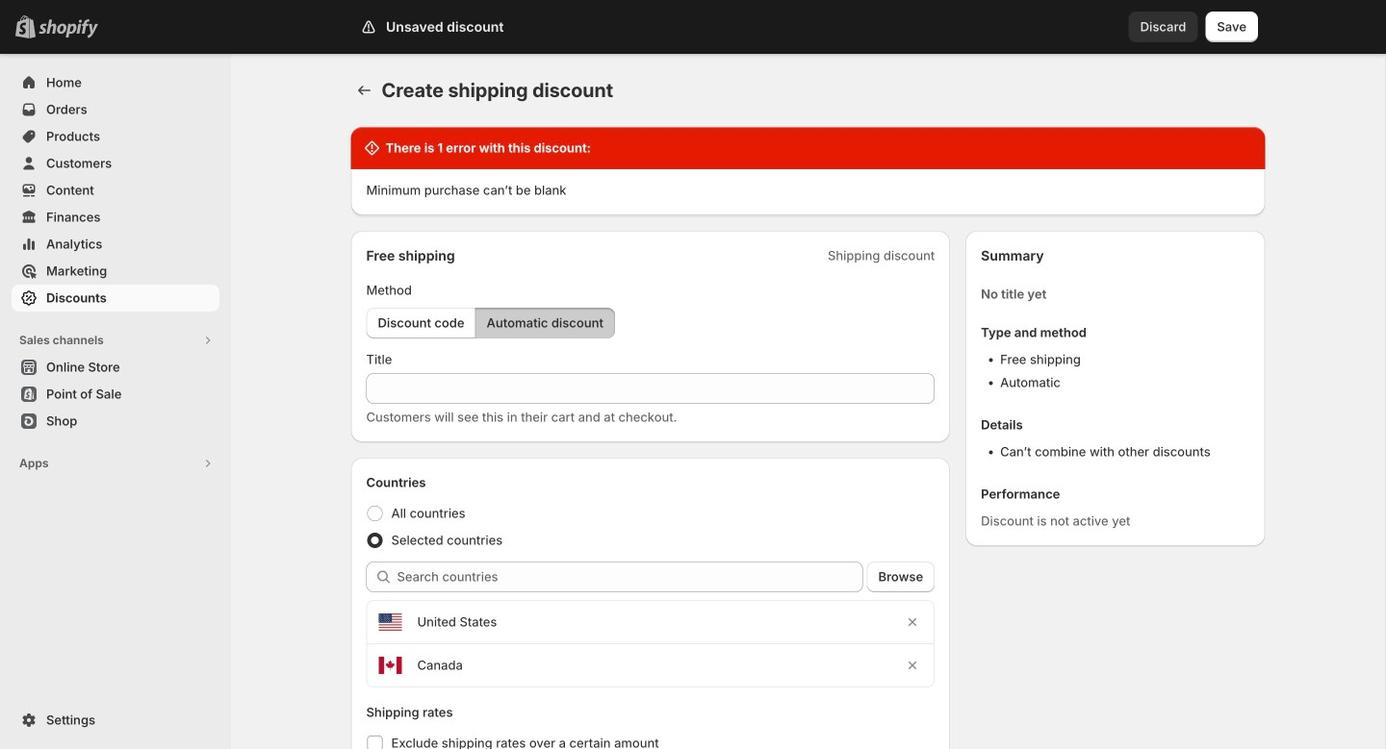Task type: locate. For each thing, give the bounding box(es) containing it.
None text field
[[366, 374, 935, 404]]

shopify image
[[39, 19, 98, 38]]



Task type: vqa. For each thing, say whether or not it's contained in the screenshot.
Text Field
yes



Task type: describe. For each thing, give the bounding box(es) containing it.
Search countries text field
[[397, 562, 863, 593]]



